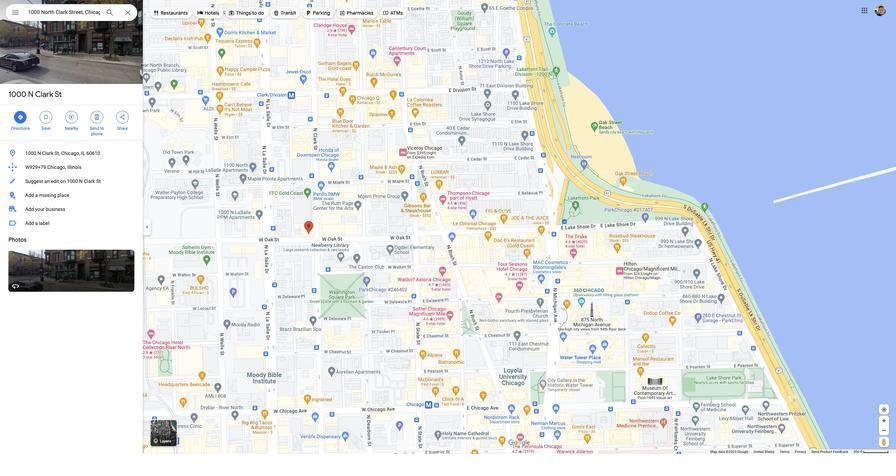 Task type: describe. For each thing, give the bounding box(es) containing it.
clark inside 'button'
[[84, 179, 95, 184]]

200 ft
[[854, 450, 863, 454]]

w929+79 chicago, illinois
[[25, 165, 81, 170]]

 restaurants
[[153, 9, 188, 17]]

product
[[820, 450, 833, 454]]


[[383, 9, 389, 17]]

layers
[[160, 439, 171, 444]]

st inside 'suggest an edit on 1000 n clark st' 'button'
[[96, 179, 101, 184]]


[[17, 113, 24, 121]]

suggest an edit on 1000 n clark st
[[25, 179, 101, 184]]

transit
[[281, 10, 296, 16]]

 hotels
[[197, 9, 219, 17]]

privacy button
[[795, 450, 806, 454]]

label
[[39, 221, 49, 226]]

1000 n clark st
[[8, 90, 62, 99]]

send product feedback
[[812, 450, 848, 454]]

feedback
[[833, 450, 848, 454]]

business
[[46, 207, 65, 212]]

add your business
[[25, 207, 65, 212]]

missing
[[39, 193, 56, 198]]

things
[[236, 10, 251, 16]]

clark for st
[[35, 90, 53, 99]]

save
[[41, 126, 50, 131]]

w929+79 chicago, illinois button
[[0, 160, 143, 174]]


[[273, 9, 279, 17]]

an
[[44, 179, 50, 184]]

il
[[81, 151, 85, 156]]

united
[[754, 450, 764, 454]]

0 vertical spatial st
[[55, 90, 62, 99]]

parking
[[313, 10, 330, 16]]

edit
[[51, 179, 59, 184]]

google account: ben chafik  
(ben.chafik@adept.ai) image
[[875, 5, 886, 16]]

add your business link
[[0, 202, 143, 216]]

suggest an edit on 1000 n clark st button
[[0, 174, 143, 188]]

add for add your business
[[25, 207, 34, 212]]

your
[[35, 207, 45, 212]]

clark for st,
[[42, 151, 53, 156]]

pharmacies
[[347, 10, 374, 16]]

do
[[258, 10, 264, 16]]

 search field
[[6, 4, 137, 22]]

n for 1000 n clark st, chicago, il 60610
[[37, 151, 41, 156]]

200 ft button
[[854, 450, 889, 454]]

collapse side panel image
[[143, 223, 151, 231]]

google maps element
[[0, 0, 896, 454]]


[[197, 9, 203, 17]]

add for add a label
[[25, 221, 34, 226]]

1000 for 1000 n clark st, chicago, il 60610
[[25, 151, 36, 156]]

directions
[[11, 126, 30, 131]]


[[305, 9, 312, 17]]


[[119, 113, 126, 121]]

st,
[[55, 151, 60, 156]]

send product feedback button
[[812, 450, 848, 454]]

add a label
[[25, 221, 49, 226]]

suggest
[[25, 179, 43, 184]]

on
[[60, 179, 66, 184]]

footer inside google maps element
[[710, 450, 854, 454]]

place
[[57, 193, 69, 198]]

0 vertical spatial chicago,
[[61, 151, 80, 156]]

1000 n clark st, chicago, il 60610 button
[[0, 146, 143, 160]]



Task type: vqa. For each thing, say whether or not it's contained in the screenshot.


Task type: locate. For each thing, give the bounding box(es) containing it.
to inside ' things to do'
[[252, 10, 257, 16]]

1000 n clark st, chicago, il 60610
[[25, 151, 100, 156]]

1000 n clark st main content
[[0, 0, 143, 454]]

add down suggest on the top left of page
[[25, 193, 34, 198]]

a for label
[[35, 221, 38, 226]]


[[94, 113, 100, 121]]

1 vertical spatial chicago,
[[47, 165, 66, 170]]

chicago,
[[61, 151, 80, 156], [47, 165, 66, 170]]

add for add a missing place
[[25, 193, 34, 198]]

0 horizontal spatial st
[[55, 90, 62, 99]]

60610
[[86, 151, 100, 156]]

show your location image
[[881, 407, 887, 413]]

restaurants
[[161, 10, 188, 16]]

add left label
[[25, 221, 34, 226]]

add a missing place
[[25, 193, 69, 198]]

send up the phone
[[90, 126, 99, 131]]

show street view coverage image
[[879, 437, 889, 447]]

 atms
[[383, 9, 403, 17]]

clark
[[35, 90, 53, 99], [42, 151, 53, 156], [84, 179, 95, 184]]

hotels
[[205, 10, 219, 16]]

1 horizontal spatial st
[[96, 179, 101, 184]]

add inside button
[[25, 193, 34, 198]]

 transit
[[273, 9, 296, 17]]

data
[[718, 450, 725, 454]]

0 horizontal spatial send
[[90, 126, 99, 131]]

2 horizontal spatial n
[[79, 179, 83, 184]]

send
[[90, 126, 99, 131], [812, 450, 819, 454]]

1000 North Clark Street, Chicago, IL field
[[6, 4, 137, 21]]

w929+79
[[25, 165, 46, 170]]

clark inside button
[[42, 151, 53, 156]]

2 a from the top
[[35, 221, 38, 226]]

0 horizontal spatial to
[[100, 126, 104, 131]]

1 vertical spatial a
[[35, 221, 38, 226]]

0 vertical spatial 1000
[[8, 90, 26, 99]]

illinois
[[67, 165, 81, 170]]

zoom in image
[[882, 418, 887, 424]]

1000 up w929+79
[[25, 151, 36, 156]]

zoom out image
[[882, 428, 887, 433]]

n
[[28, 90, 33, 99], [37, 151, 41, 156], [79, 179, 83, 184]]

 button
[[6, 4, 25, 22]]

actions for 1000 n clark st region
[[0, 105, 143, 140]]

phone
[[91, 132, 103, 137]]

map data ©2023 google
[[710, 450, 749, 454]]


[[228, 9, 235, 17]]


[[153, 9, 159, 17]]

1000
[[8, 90, 26, 99], [25, 151, 36, 156], [67, 179, 78, 184]]

0 vertical spatial add
[[25, 193, 34, 198]]

add left your
[[25, 207, 34, 212]]


[[43, 113, 49, 121]]

2 vertical spatial add
[[25, 221, 34, 226]]

google
[[738, 450, 749, 454]]

1 vertical spatial send
[[812, 450, 819, 454]]

1 vertical spatial clark
[[42, 151, 53, 156]]

send inside send product feedback button
[[812, 450, 819, 454]]

send left product
[[812, 450, 819, 454]]

nearby
[[65, 126, 78, 131]]

footer
[[710, 450, 854, 454]]

 parking
[[305, 9, 330, 17]]

1 vertical spatial to
[[100, 126, 104, 131]]

footer containing map data ©2023 google
[[710, 450, 854, 454]]

send for send product feedback
[[812, 450, 819, 454]]

photos
[[8, 237, 27, 244]]

1000 up 
[[8, 90, 26, 99]]

1 vertical spatial n
[[37, 151, 41, 156]]

n for 1000 n clark st
[[28, 90, 33, 99]]

add inside button
[[25, 221, 34, 226]]

clark up the add a missing place button
[[84, 179, 95, 184]]

clark up 
[[35, 90, 53, 99]]

add
[[25, 193, 34, 198], [25, 207, 34, 212], [25, 221, 34, 226]]

chicago, down st,
[[47, 165, 66, 170]]

2 vertical spatial 1000
[[67, 179, 78, 184]]


[[68, 113, 75, 121]]

to
[[252, 10, 257, 16], [100, 126, 104, 131]]

2 vertical spatial clark
[[84, 179, 95, 184]]

a
[[35, 193, 38, 198], [35, 221, 38, 226]]

a for missing
[[35, 193, 38, 198]]

terms button
[[780, 450, 790, 454]]

to inside send to phone
[[100, 126, 104, 131]]

0 vertical spatial n
[[28, 90, 33, 99]]

 things to do
[[228, 9, 264, 17]]

chicago, left il
[[61, 151, 80, 156]]

3 add from the top
[[25, 221, 34, 226]]

0 vertical spatial clark
[[35, 90, 53, 99]]

st
[[55, 90, 62, 99], [96, 179, 101, 184]]

1 vertical spatial add
[[25, 207, 34, 212]]

 pharmacies
[[339, 9, 374, 17]]

2 add from the top
[[25, 207, 34, 212]]

0 vertical spatial a
[[35, 193, 38, 198]]

1 a from the top
[[35, 193, 38, 198]]

none field inside 1000 north clark street, chicago, il field
[[28, 8, 100, 16]]

None field
[[28, 8, 100, 16]]

send inside send to phone
[[90, 126, 99, 131]]

united states
[[754, 450, 775, 454]]

a inside "add a label" button
[[35, 221, 38, 226]]

0 vertical spatial send
[[90, 126, 99, 131]]

send for send to phone
[[90, 126, 99, 131]]

0 horizontal spatial n
[[28, 90, 33, 99]]

1 add from the top
[[25, 193, 34, 198]]

©2023
[[726, 450, 737, 454]]

st up actions for 1000 n clark st region
[[55, 90, 62, 99]]

share
[[117, 126, 128, 131]]

1 horizontal spatial n
[[37, 151, 41, 156]]

1 horizontal spatial to
[[252, 10, 257, 16]]

0 vertical spatial to
[[252, 10, 257, 16]]

states
[[765, 450, 775, 454]]

a left missing
[[35, 193, 38, 198]]

atms
[[390, 10, 403, 16]]

clark left st,
[[42, 151, 53, 156]]

privacy
[[795, 450, 806, 454]]

1 vertical spatial 1000
[[25, 151, 36, 156]]

united states button
[[754, 450, 775, 454]]

1 horizontal spatial send
[[812, 450, 819, 454]]

to left do
[[252, 10, 257, 16]]

n inside 'button'
[[79, 179, 83, 184]]

1 vertical spatial st
[[96, 179, 101, 184]]

1000 right on
[[67, 179, 78, 184]]

add a missing place button
[[0, 188, 143, 202]]

st down 60610
[[96, 179, 101, 184]]

n inside button
[[37, 151, 41, 156]]

to up the phone
[[100, 126, 104, 131]]

1000 for 1000 n clark st
[[8, 90, 26, 99]]

map
[[710, 450, 717, 454]]

200
[[854, 450, 860, 454]]

terms
[[780, 450, 790, 454]]


[[11, 8, 20, 18]]

a left label
[[35, 221, 38, 226]]


[[339, 9, 346, 17]]

1000 inside 1000 n clark st, chicago, il 60610 button
[[25, 151, 36, 156]]

send to phone
[[90, 126, 104, 137]]

add a label button
[[0, 216, 143, 230]]

1000 inside 'suggest an edit on 1000 n clark st' 'button'
[[67, 179, 78, 184]]

a inside the add a missing place button
[[35, 193, 38, 198]]

ft
[[860, 450, 863, 454]]

2 vertical spatial n
[[79, 179, 83, 184]]



